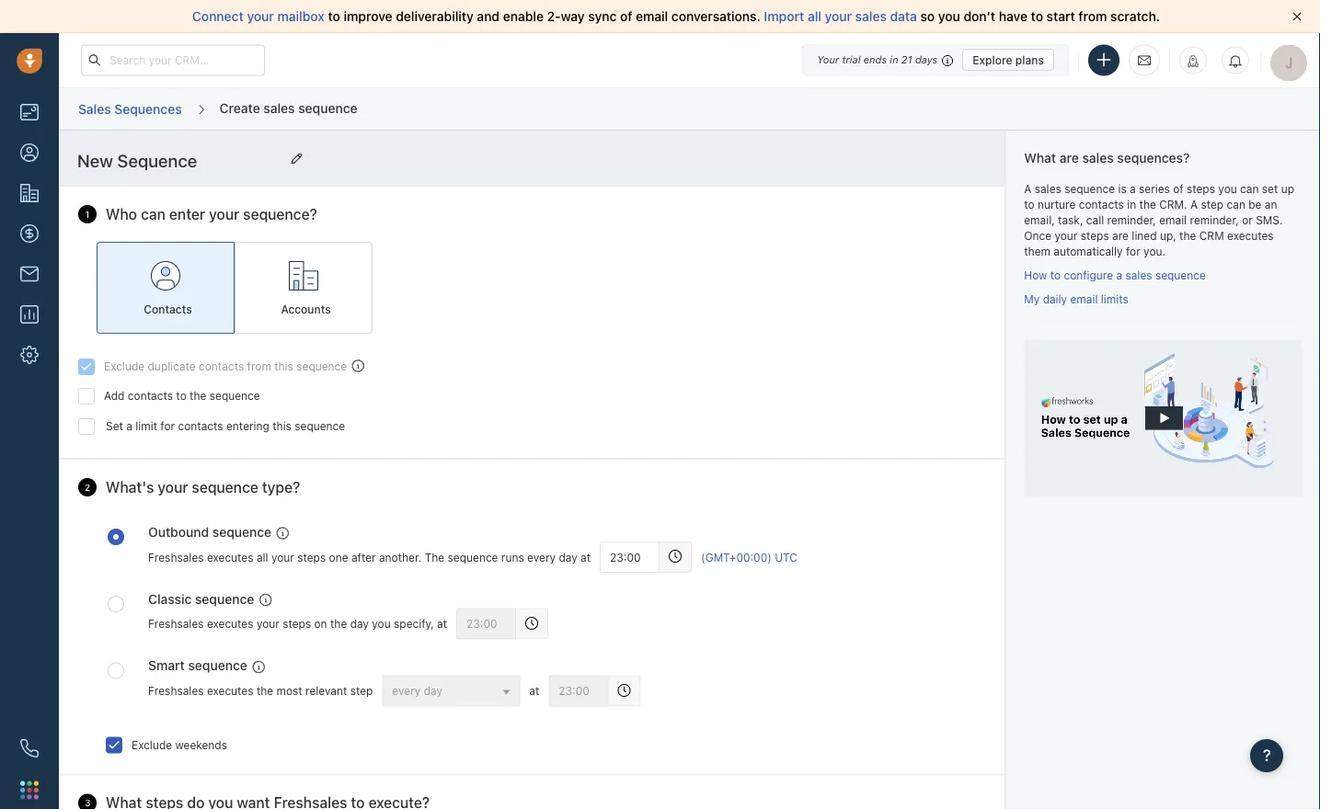 Task type: vqa. For each thing, say whether or not it's contained in the screenshot.
the bottom email
yes



Task type: describe. For each thing, give the bounding box(es) containing it.
outbound sequence
[[148, 525, 272, 540]]

who can enter your sequence?
[[106, 205, 317, 223]]

import
[[764, 9, 805, 24]]

relevant
[[306, 685, 347, 698]]

start
[[1047, 9, 1076, 24]]

be
[[1249, 198, 1262, 211]]

the
[[425, 551, 445, 564]]

connect
[[192, 9, 244, 24]]

call
[[1087, 214, 1105, 227]]

contacts
[[144, 303, 192, 316]]

day inside 'button'
[[424, 685, 443, 698]]

mailbox
[[278, 9, 325, 24]]

my daily email limits link
[[1025, 293, 1129, 305]]

create
[[220, 100, 260, 115]]

and
[[477, 9, 500, 24]]

contacts inside 'a sales sequence is a series of steps you can set up to nurture contacts in the crm. a step can be an email, task, call reminder, email reminder, or sms. once your steps are lined up, the crm executes them automatically for you.'
[[1079, 198, 1124, 211]]

duplicate
[[148, 360, 196, 373]]

executes for smart sequence
[[207, 685, 254, 698]]

sales sequences link
[[77, 95, 183, 124]]

the left the most
[[257, 685, 273, 698]]

(gmt+00:00)
[[701, 551, 772, 564]]

sequence right entering
[[295, 420, 345, 433]]

them
[[1025, 245, 1051, 258]]

sequence left '<span class=" ">sales reps can use this for prospecting and account-based selling e.g. following up with event attendees</span>' icon
[[188, 659, 247, 674]]

once
[[1025, 230, 1052, 243]]

1 horizontal spatial email
[[1071, 293, 1098, 305]]

task,
[[1058, 214, 1084, 227]]

sequence left every contact has a unique email address, so don't worry about duplication. icon
[[297, 360, 347, 373]]

the down series
[[1140, 198, 1157, 211]]

2 vertical spatial a
[[126, 420, 132, 433]]

every day button
[[382, 676, 520, 707]]

every contact has a unique email address, so don't worry about duplication. image
[[352, 360, 365, 373]]

up
[[1282, 182, 1295, 195]]

of inside 'a sales sequence is a series of steps you can set up to nurture contacts in the crm. a step can be an email, task, call reminder, email reminder, or sms. once your steps are lined up, the crm executes them automatically for you.'
[[1174, 182, 1184, 195]]

enter
[[169, 205, 205, 223]]

your right enter
[[209, 205, 239, 223]]

my daily email limits
[[1025, 293, 1129, 305]]

close image
[[1293, 12, 1302, 21]]

exclude for exclude duplicate contacts from this sequence
[[104, 360, 145, 373]]

0 vertical spatial day
[[559, 551, 578, 564]]

classic sequence
[[148, 592, 254, 607]]

sequence inside 'a sales sequence is a series of steps you can set up to nurture contacts in the crm. a step can be an email, task, call reminder, email reminder, or sms. once your steps are lined up, the crm executes them automatically for you.'
[[1065, 182, 1115, 195]]

days
[[916, 54, 938, 66]]

deliverability
[[396, 9, 474, 24]]

to inside 'a sales sequence is a series of steps you can set up to nurture contacts in the crm. a step can be an email, task, call reminder, email reminder, or sms. once your steps are lined up, the crm executes them automatically for you.'
[[1025, 198, 1035, 211]]

0 horizontal spatial a
[[1025, 182, 1032, 195]]

lined
[[1132, 230, 1157, 243]]

0 horizontal spatial you
[[372, 618, 391, 631]]

series
[[1139, 182, 1171, 195]]

0 horizontal spatial email
[[636, 9, 668, 24]]

freshsales executes all your steps one after another. the sequence runs every day at
[[148, 551, 591, 564]]

how to configure a sales sequence
[[1025, 269, 1206, 282]]

connect your mailbox to improve deliverability and enable 2-way sync of email conversations. import all your sales data so you don't have to start from scratch.
[[192, 9, 1161, 24]]

explore
[[973, 53, 1013, 66]]

your
[[817, 54, 840, 66]]

plans
[[1016, 53, 1045, 66]]

1 horizontal spatial you
[[939, 9, 961, 24]]

1
[[85, 209, 90, 220]]

what's your sequence type?
[[106, 479, 300, 496]]

add contacts to the sequence
[[104, 390, 260, 403]]

your up your
[[825, 9, 852, 24]]

automatically
[[1054, 245, 1123, 258]]

sync
[[588, 9, 617, 24]]

contacts link
[[97, 242, 235, 334]]

a sales sequence is a series of steps you can set up to nurture contacts in the crm. a step can be an email, task, call reminder, email reminder, or sms. once your steps are lined up, the crm executes them automatically for you.
[[1025, 182, 1295, 258]]

way
[[561, 9, 585, 24]]

to right how
[[1051, 269, 1061, 282]]

specify,
[[394, 618, 434, 631]]

sales inside 'a sales sequence is a series of steps you can set up to nurture contacts in the crm. a step can be an email, task, call reminder, email reminder, or sms. once your steps are lined up, the crm executes them automatically for you.'
[[1035, 182, 1062, 195]]

sequences
[[114, 101, 182, 116]]

utc
[[775, 551, 798, 564]]

to left start
[[1031, 9, 1044, 24]]

sequence up outbound sequence
[[192, 479, 258, 496]]

(gmt+00:00) utc
[[701, 551, 798, 564]]

how to configure a sales sequence link
[[1025, 269, 1206, 282]]

explore plans
[[973, 53, 1045, 66]]

the right on in the left bottom of the page
[[330, 618, 347, 631]]

accounts link
[[235, 242, 373, 334]]

data
[[890, 9, 917, 24]]

0 horizontal spatial for
[[160, 420, 175, 433]]

0 vertical spatial of
[[620, 9, 633, 24]]

steps left one
[[298, 551, 326, 564]]

smart sequence
[[148, 659, 247, 674]]

weekends
[[175, 739, 227, 752]]

1 reminder, from the left
[[1108, 214, 1157, 227]]

can up be
[[1241, 182, 1259, 195]]

sales
[[78, 101, 111, 116]]

connect your mailbox link
[[192, 9, 328, 24]]

accounts
[[281, 303, 331, 316]]

create sales sequence
[[220, 100, 358, 115]]

sequences?
[[1118, 150, 1190, 166]]

add
[[104, 390, 125, 403]]

<span class=" ">sales reps can use this for weekly check-ins with leads and to run renewal campaigns e.g. renewing a contract</span> image
[[259, 594, 272, 607]]

what are sales sequences?
[[1025, 150, 1190, 166]]

every inside 'button'
[[392, 685, 421, 698]]

import all your sales data link
[[764, 9, 921, 24]]

most
[[277, 685, 302, 698]]

every day
[[392, 685, 443, 698]]

0 vertical spatial this
[[274, 360, 293, 373]]

0 horizontal spatial from
[[247, 360, 271, 373]]

3
[[85, 798, 91, 809]]

sales down "you."
[[1126, 269, 1153, 282]]

limit
[[135, 420, 157, 433]]

1 horizontal spatial every
[[527, 551, 556, 564]]

an
[[1265, 198, 1278, 211]]

2 reminder, from the left
[[1190, 214, 1239, 227]]

step inside 'a sales sequence is a series of steps you can set up to nurture contacts in the crm. a step can be an email, task, call reminder, email reminder, or sms. once your steps are lined up, the crm executes them automatically for you.'
[[1201, 198, 1224, 211]]

1 vertical spatial this
[[273, 420, 292, 433]]

configure
[[1064, 269, 1114, 282]]

improve
[[344, 9, 393, 24]]

0 vertical spatial in
[[890, 54, 899, 66]]

in inside 'a sales sequence is a series of steps you can set up to nurture contacts in the crm. a step can be an email, task, call reminder, email reminder, or sms. once your steps are lined up, the crm executes them automatically for you.'
[[1128, 198, 1137, 211]]

1 vertical spatial at
[[437, 618, 447, 631]]

2 vertical spatial at
[[530, 685, 540, 698]]

the down duplicate
[[190, 390, 207, 403]]

sequence right create
[[298, 100, 358, 115]]

1 vertical spatial a
[[1191, 198, 1198, 211]]

daily
[[1043, 293, 1068, 305]]

your down <span class=" ">sales reps can use this for traditional drip campaigns e.g. reengaging with cold prospects</span> icon on the bottom left of page
[[271, 551, 294, 564]]



Task type: locate. For each thing, give the bounding box(es) containing it.
2 vertical spatial email
[[1071, 293, 1098, 305]]

for down lined on the top of page
[[1126, 245, 1141, 258]]

set a limit for contacts entering this sequence
[[106, 420, 345, 433]]

exclude left weekends
[[132, 739, 172, 752]]

for inside 'a sales sequence is a series of steps you can set up to nurture contacts in the crm. a step can be an email, task, call reminder, email reminder, or sms. once your steps are lined up, the crm executes them automatically for you.'
[[1126, 245, 1141, 258]]

from right start
[[1079, 9, 1108, 24]]

reminder, up lined on the top of page
[[1108, 214, 1157, 227]]

are left lined on the top of page
[[1113, 230, 1129, 243]]

in up lined on the top of page
[[1128, 198, 1137, 211]]

sales
[[856, 9, 887, 24], [264, 100, 295, 115], [1083, 150, 1114, 166], [1035, 182, 1062, 195], [1126, 269, 1153, 282]]

in left 21
[[890, 54, 899, 66]]

steps up crm.
[[1187, 182, 1216, 195]]

classic
[[148, 592, 192, 607]]

0 horizontal spatial are
[[1060, 150, 1079, 166]]

sequence up call on the right top of the page
[[1065, 182, 1115, 195]]

after
[[351, 551, 376, 564]]

1 horizontal spatial a
[[1117, 269, 1123, 282]]

of up crm.
[[1174, 182, 1184, 195]]

(gmt+00:00) utc link
[[701, 550, 798, 565]]

0 vertical spatial at
[[581, 551, 591, 564]]

one
[[329, 551, 348, 564]]

executes inside 'a sales sequence is a series of steps you can set up to nurture contacts in the crm. a step can be an email, task, call reminder, email reminder, or sms. once your steps are lined up, the crm executes them automatically for you.'
[[1228, 230, 1274, 243]]

all right import at the right top
[[808, 9, 822, 24]]

how
[[1025, 269, 1048, 282]]

your left 'mailbox'
[[247, 9, 274, 24]]

sales up nurture
[[1035, 182, 1062, 195]]

1 vertical spatial every
[[392, 685, 421, 698]]

1 horizontal spatial are
[[1113, 230, 1129, 243]]

1 vertical spatial are
[[1113, 230, 1129, 243]]

the right up,
[[1180, 230, 1197, 243]]

2 horizontal spatial at
[[581, 551, 591, 564]]

day right on in the left bottom of the page
[[350, 618, 369, 631]]

you
[[939, 9, 961, 24], [1219, 182, 1238, 195], [372, 618, 391, 631]]

to down duplicate
[[176, 390, 187, 403]]

1 horizontal spatial step
[[1201, 198, 1224, 211]]

executes down the classic sequence
[[207, 618, 254, 631]]

steps left on in the left bottom of the page
[[283, 618, 311, 631]]

reminder, up crm
[[1190, 214, 1239, 227]]

executes for classic sequence
[[207, 618, 254, 631]]

1 horizontal spatial at
[[530, 685, 540, 698]]

1 horizontal spatial a
[[1191, 198, 1198, 211]]

1 horizontal spatial day
[[424, 685, 443, 698]]

0 vertical spatial are
[[1060, 150, 1079, 166]]

sales right create
[[264, 100, 295, 115]]

a down the what
[[1025, 182, 1032, 195]]

1 horizontal spatial for
[[1126, 245, 1141, 258]]

are
[[1060, 150, 1079, 166], [1113, 230, 1129, 243]]

freshsales down smart
[[148, 685, 204, 698]]

a
[[1025, 182, 1032, 195], [1191, 198, 1198, 211]]

executes down the or
[[1228, 230, 1274, 243]]

1 vertical spatial in
[[1128, 198, 1137, 211]]

what
[[1025, 150, 1057, 166]]

sequence left <span class=" ">sales reps can use this for weekly check-ins with leads and to run renewal campaigns e.g. renewing a contract</span> image
[[195, 592, 254, 607]]

runs
[[501, 551, 524, 564]]

up,
[[1161, 230, 1177, 243]]

1 horizontal spatial all
[[808, 9, 822, 24]]

sales sequences
[[78, 101, 182, 116]]

from
[[1079, 9, 1108, 24], [247, 360, 271, 373]]

None text field
[[457, 609, 516, 640], [549, 676, 609, 707], [457, 609, 516, 640], [549, 676, 609, 707]]

executes for outbound sequence
[[207, 551, 254, 564]]

1 vertical spatial all
[[257, 551, 268, 564]]

sequence right the
[[448, 551, 498, 564]]

enable
[[503, 9, 544, 24]]

1 vertical spatial exclude
[[132, 739, 172, 752]]

Search your CRM... text field
[[81, 45, 265, 76]]

you.
[[1144, 245, 1166, 258]]

2 vertical spatial freshsales
[[148, 685, 204, 698]]

scratch.
[[1111, 9, 1161, 24]]

at right runs
[[581, 551, 591, 564]]

contacts down add contacts to the sequence
[[178, 420, 223, 433]]

freshsales down classic
[[148, 618, 204, 631]]

exclude for exclude weekends
[[132, 739, 172, 752]]

21
[[902, 54, 913, 66]]

can
[[1241, 182, 1259, 195], [1227, 198, 1246, 211], [141, 205, 166, 223]]

another.
[[379, 551, 422, 564]]

phone image
[[20, 740, 39, 758]]

on
[[314, 618, 327, 631]]

0 vertical spatial for
[[1126, 245, 1141, 258]]

of
[[620, 9, 633, 24], [1174, 182, 1184, 195]]

what's
[[106, 479, 154, 496]]

for right limit
[[160, 420, 175, 433]]

0 vertical spatial a
[[1025, 182, 1032, 195]]

your
[[247, 9, 274, 24], [825, 9, 852, 24], [209, 205, 239, 223], [1055, 230, 1078, 243], [158, 479, 188, 496], [271, 551, 294, 564], [257, 618, 280, 631]]

day down specify,
[[424, 685, 443, 698]]

or
[[1243, 214, 1253, 227]]

1 vertical spatial a
[[1117, 269, 1123, 282]]

2 horizontal spatial you
[[1219, 182, 1238, 195]]

is
[[1119, 182, 1127, 195]]

freshsales for classic
[[148, 618, 204, 631]]

your right what's
[[158, 479, 188, 496]]

executes
[[1228, 230, 1274, 243], [207, 551, 254, 564], [207, 618, 254, 631], [207, 685, 254, 698]]

have
[[999, 9, 1028, 24]]

exclude up 'add'
[[104, 360, 145, 373]]

0 horizontal spatial day
[[350, 618, 369, 631]]

a right 'is'
[[1130, 182, 1136, 195]]

to up email,
[[1025, 198, 1035, 211]]

every
[[527, 551, 556, 564], [392, 685, 421, 698]]

can left be
[[1227, 198, 1246, 211]]

1 vertical spatial freshsales
[[148, 618, 204, 631]]

sales left data
[[856, 9, 887, 24]]

what's new image
[[1187, 55, 1200, 68]]

<span class=" ">sales reps can use this for prospecting and account-based selling e.g. following up with event attendees</span> image
[[252, 661, 265, 674]]

every down specify,
[[392, 685, 421, 698]]

don't
[[964, 9, 996, 24]]

0 horizontal spatial of
[[620, 9, 633, 24]]

type?
[[262, 479, 300, 496]]

2 horizontal spatial a
[[1130, 182, 1136, 195]]

in
[[890, 54, 899, 66], [1128, 198, 1137, 211]]

0 vertical spatial a
[[1130, 182, 1136, 195]]

0 horizontal spatial a
[[126, 420, 132, 433]]

freshsales for smart
[[148, 685, 204, 698]]

step up crm
[[1201, 198, 1224, 211]]

day
[[559, 551, 578, 564], [350, 618, 369, 631], [424, 685, 443, 698]]

0 vertical spatial all
[[808, 9, 822, 24]]

2 horizontal spatial day
[[559, 551, 578, 564]]

2 horizontal spatial email
[[1160, 214, 1187, 227]]

executes down outbound sequence
[[207, 551, 254, 564]]

your down task,
[[1055, 230, 1078, 243]]

0 horizontal spatial reminder,
[[1108, 214, 1157, 227]]

step right relevant
[[350, 685, 373, 698]]

all up <span class=" ">sales reps can use this for weekly check-ins with leads and to run renewal campaigns e.g. renewing a contract</span> image
[[257, 551, 268, 564]]

you left set at right
[[1219, 182, 1238, 195]]

0 horizontal spatial at
[[437, 618, 447, 631]]

email down configure
[[1071, 293, 1098, 305]]

set
[[1263, 182, 1279, 195]]

of right sync
[[620, 9, 633, 24]]

nurture
[[1038, 198, 1076, 211]]

freshsales
[[148, 551, 204, 564], [148, 618, 204, 631], [148, 685, 204, 698]]

are right the what
[[1060, 150, 1079, 166]]

phone element
[[11, 731, 48, 768]]

at right every day 'button' on the bottom of the page
[[530, 685, 540, 698]]

sequence down the exclude duplicate contacts from this sequence
[[210, 390, 260, 403]]

exclude duplicate contacts from this sequence
[[104, 360, 347, 373]]

1 vertical spatial day
[[350, 618, 369, 631]]

a right crm.
[[1191, 198, 1198, 211]]

0 vertical spatial from
[[1079, 9, 1108, 24]]

2 vertical spatial day
[[424, 685, 443, 698]]

sales left sequences?
[[1083, 150, 1114, 166]]

0 vertical spatial freshsales
[[148, 551, 204, 564]]

email,
[[1025, 214, 1055, 227]]

0 vertical spatial step
[[1201, 198, 1224, 211]]

ends
[[864, 54, 887, 66]]

0 horizontal spatial all
[[257, 551, 268, 564]]

0 horizontal spatial in
[[890, 54, 899, 66]]

email down crm.
[[1160, 214, 1187, 227]]

you left specify,
[[372, 618, 391, 631]]

2 vertical spatial you
[[372, 618, 391, 631]]

every right runs
[[527, 551, 556, 564]]

2
[[85, 482, 90, 493]]

executes down '<span class=" ">sales reps can use this for prospecting and account-based selling e.g. following up with event attendees</span>' icon
[[207, 685, 254, 698]]

freshsales down outbound
[[148, 551, 204, 564]]

to
[[328, 9, 340, 24], [1031, 9, 1044, 24], [1025, 198, 1035, 211], [1051, 269, 1061, 282], [176, 390, 187, 403]]

can right who
[[141, 205, 166, 223]]

so
[[921, 9, 935, 24]]

email right sync
[[636, 9, 668, 24]]

0 vertical spatial email
[[636, 9, 668, 24]]

0 horizontal spatial step
[[350, 685, 373, 698]]

freshworks switcher image
[[20, 782, 39, 800]]

None text field
[[77, 144, 282, 176], [600, 542, 660, 573], [77, 144, 282, 176], [600, 542, 660, 573]]

<span class=" ">sales reps can use this for traditional drip campaigns e.g. reengaging with cold prospects</span> image
[[276, 527, 289, 540]]

my
[[1025, 293, 1040, 305]]

freshsales for outbound
[[148, 551, 204, 564]]

0 horizontal spatial every
[[392, 685, 421, 698]]

from up entering
[[247, 360, 271, 373]]

conversations.
[[672, 9, 761, 24]]

limits
[[1101, 293, 1129, 305]]

1 freshsales from the top
[[148, 551, 204, 564]]

email
[[636, 9, 668, 24], [1160, 214, 1187, 227], [1071, 293, 1098, 305]]

you inside 'a sales sequence is a series of steps you can set up to nurture contacts in the crm. a step can be an email, task, call reminder, email reminder, or sms. once your steps are lined up, the crm executes them automatically for you.'
[[1219, 182, 1238, 195]]

day right runs
[[559, 551, 578, 564]]

outbound
[[148, 525, 209, 540]]

at right specify,
[[437, 618, 447, 631]]

your down <span class=" ">sales reps can use this for weekly check-ins with leads and to run renewal campaigns e.g. renewing a contract</span> image
[[257, 618, 280, 631]]

to right 'mailbox'
[[328, 9, 340, 24]]

contacts up add contacts to the sequence
[[199, 360, 244, 373]]

smart
[[148, 659, 185, 674]]

are inside 'a sales sequence is a series of steps you can set up to nurture contacts in the crm. a step can be an email, task, call reminder, email reminder, or sms. once your steps are lined up, the crm executes them automatically for you.'
[[1113, 230, 1129, 243]]

send email image
[[1138, 53, 1151, 68]]

0 vertical spatial every
[[527, 551, 556, 564]]

1 vertical spatial email
[[1160, 214, 1187, 227]]

your inside 'a sales sequence is a series of steps you can set up to nurture contacts in the crm. a step can be an email, task, call reminder, email reminder, or sms. once your steps are lined up, the crm executes them automatically for you.'
[[1055, 230, 1078, 243]]

0 vertical spatial you
[[939, 9, 961, 24]]

this right entering
[[273, 420, 292, 433]]

1 vertical spatial of
[[1174, 182, 1184, 195]]

a inside 'a sales sequence is a series of steps you can set up to nurture contacts in the crm. a step can be an email, task, call reminder, email reminder, or sms. once your steps are lined up, the crm executes them automatically for you.'
[[1130, 182, 1136, 195]]

step
[[1201, 198, 1224, 211], [350, 685, 373, 698]]

a up the limits
[[1117, 269, 1123, 282]]

1 vertical spatial for
[[160, 420, 175, 433]]

steps down call on the right top of the page
[[1081, 230, 1110, 243]]

1 horizontal spatial in
[[1128, 198, 1137, 211]]

1 vertical spatial from
[[247, 360, 271, 373]]

this down 'accounts'
[[274, 360, 293, 373]]

contacts up call on the right top of the page
[[1079, 198, 1124, 211]]

crm.
[[1160, 198, 1188, 211]]

sms.
[[1256, 214, 1283, 227]]

a right set
[[126, 420, 132, 433]]

a
[[1130, 182, 1136, 195], [1117, 269, 1123, 282], [126, 420, 132, 433]]

sequence down "you."
[[1156, 269, 1206, 282]]

entering
[[226, 420, 270, 433]]

1 horizontal spatial of
[[1174, 182, 1184, 195]]

trial
[[842, 54, 861, 66]]

email inside 'a sales sequence is a series of steps you can set up to nurture contacts in the crm. a step can be an email, task, call reminder, email reminder, or sms. once your steps are lined up, the crm executes them automatically for you.'
[[1160, 214, 1187, 227]]

contacts
[[1079, 198, 1124, 211], [199, 360, 244, 373], [128, 390, 173, 403], [178, 420, 223, 433]]

1 horizontal spatial reminder,
[[1190, 214, 1239, 227]]

2 freshsales from the top
[[148, 618, 204, 631]]

1 vertical spatial you
[[1219, 182, 1238, 195]]

2-
[[547, 9, 561, 24]]

0 vertical spatial exclude
[[104, 360, 145, 373]]

exclude weekends
[[132, 739, 227, 752]]

1 vertical spatial step
[[350, 685, 373, 698]]

3 freshsales from the top
[[148, 685, 204, 698]]

sequence left <span class=" ">sales reps can use this for traditional drip campaigns e.g. reengaging with cold prospects</span> icon on the bottom left of page
[[212, 525, 272, 540]]

you right 'so'
[[939, 9, 961, 24]]

contacts up limit
[[128, 390, 173, 403]]

1 horizontal spatial from
[[1079, 9, 1108, 24]]

your trial ends in 21 days
[[817, 54, 938, 66]]



